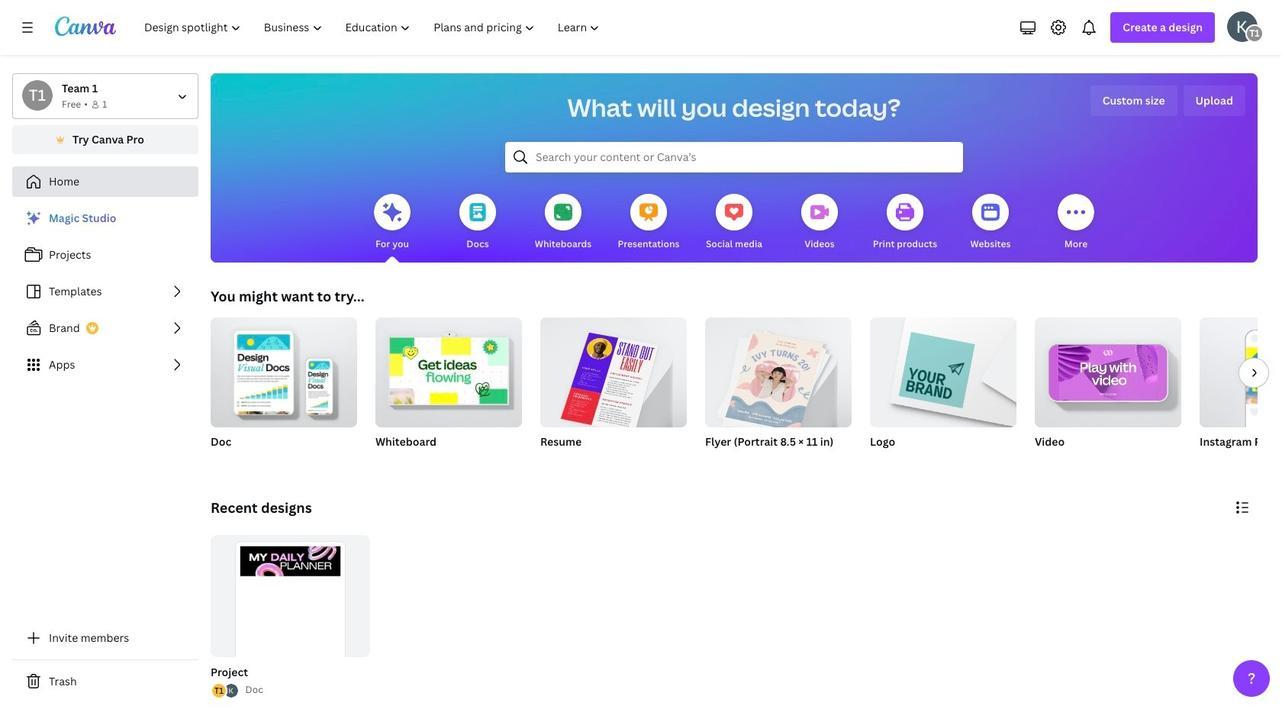 Task type: describe. For each thing, give the bounding box(es) containing it.
top level navigation element
[[134, 12, 613, 43]]

team 1 image
[[1246, 24, 1264, 43]]



Task type: locate. For each thing, give the bounding box(es) containing it.
team 1 image
[[22, 80, 53, 111]]

Switch to another team button
[[12, 73, 198, 119]]

Search search field
[[536, 143, 933, 172]]

team 1 element inside switch to another team button
[[22, 80, 53, 111]]

1 horizontal spatial list
[[211, 683, 239, 700]]

0 horizontal spatial list
[[12, 203, 198, 380]]

list
[[12, 203, 198, 380], [211, 683, 239, 700]]

0 horizontal spatial team 1 element
[[22, 80, 53, 111]]

None search field
[[505, 142, 963, 172]]

1 vertical spatial list
[[211, 683, 239, 700]]

1 vertical spatial team 1 element
[[22, 80, 53, 111]]

1 horizontal spatial team 1 element
[[1246, 24, 1264, 43]]

kendall parks image
[[1227, 11, 1258, 42]]

0 vertical spatial team 1 element
[[1246, 24, 1264, 43]]

group
[[211, 311, 357, 469], [211, 311, 357, 427], [376, 311, 522, 469], [376, 311, 522, 427], [540, 311, 687, 469], [540, 311, 687, 434], [1035, 311, 1182, 469], [1035, 311, 1182, 427], [705, 318, 852, 469], [870, 318, 1017, 469], [1200, 318, 1282, 469], [1200, 318, 1282, 427], [208, 535, 370, 700], [211, 535, 370, 697]]

0 vertical spatial list
[[12, 203, 198, 380]]

team 1 element
[[1246, 24, 1264, 43], [22, 80, 53, 111]]



Task type: vqa. For each thing, say whether or not it's contained in the screenshot.
the topmost List
yes



